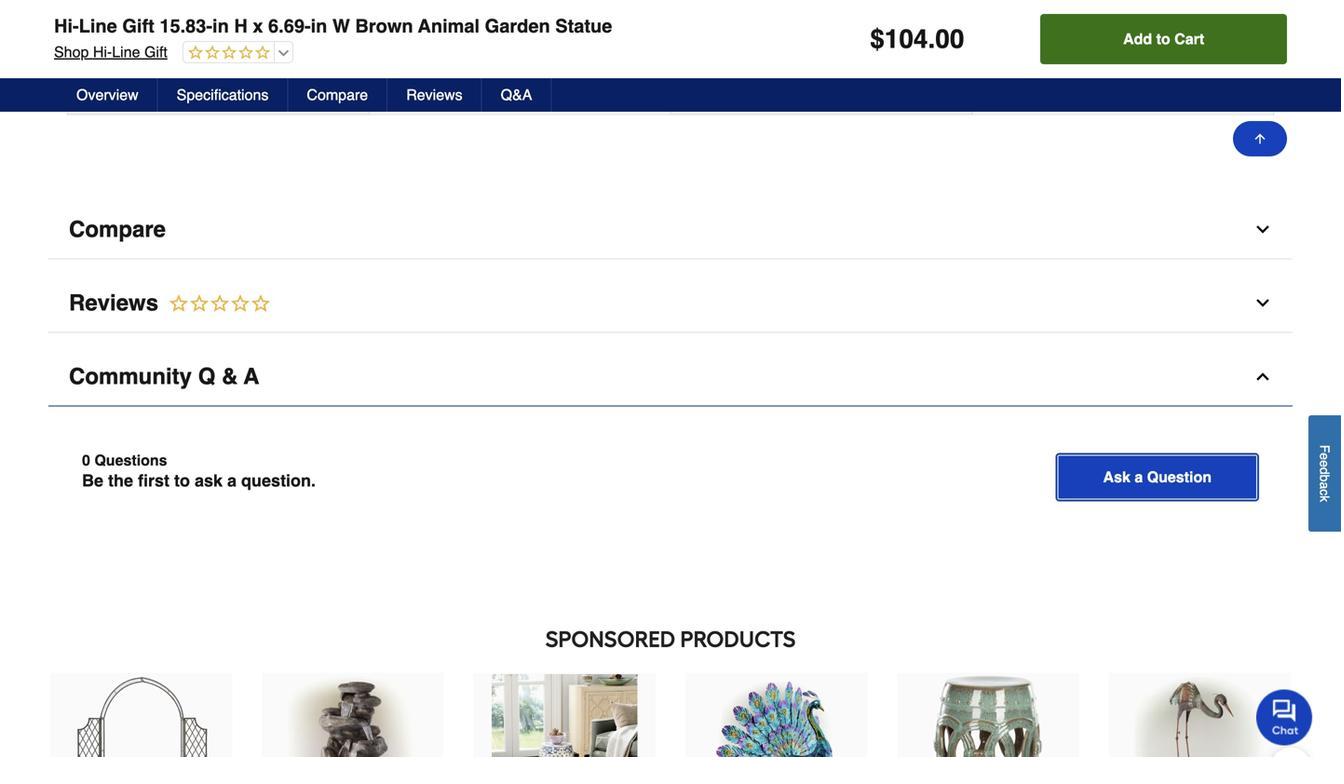 Task type: locate. For each thing, give the bounding box(es) containing it.
e
[[1318, 453, 1333, 460], [1318, 460, 1333, 467]]

$
[[870, 24, 885, 54]]

f e e d b a c k
[[1318, 445, 1333, 502]]

0 horizontal spatial compare
[[69, 216, 166, 242]]

0 vertical spatial reviews
[[406, 86, 463, 103]]

reviews up 'community'
[[69, 290, 158, 316]]

statue
[[555, 15, 612, 37]]

to inside 0 questions be the first to ask a question.
[[174, 471, 190, 490]]

0 vertical spatial hi-
[[54, 15, 79, 37]]

safavieh 17-in antique blue ceramic barrel garden stool image
[[916, 675, 1061, 757]]

gift down 15.83-
[[144, 43, 168, 61]]

104
[[885, 24, 928, 54]]

2 horizontal spatial a
[[1318, 482, 1333, 489]]

hi-
[[54, 15, 79, 37], [93, 43, 112, 61]]

2 e from the top
[[1318, 460, 1333, 467]]

f e e d b a c k button
[[1309, 415, 1342, 532]]

to right "add"
[[1157, 30, 1171, 48]]

0 horizontal spatial in
[[212, 15, 229, 37]]

1 vertical spatial zero stars image
[[158, 293, 272, 316]]

q
[[198, 364, 216, 389]]

alpine corporation 30-in h x 7-in w garden statue image
[[1127, 675, 1273, 757]]

prop
[[162, 85, 187, 98]]

the
[[108, 471, 133, 490]]

brown
[[355, 15, 413, 37]]

0 horizontal spatial a
[[227, 471, 237, 490]]

hi- right shop
[[93, 43, 112, 61]]

add
[[1124, 30, 1153, 48]]

overview button
[[58, 78, 158, 112]]

gift
[[122, 15, 154, 37], [144, 43, 168, 61]]

w
[[333, 15, 350, 37]]

6.69-
[[268, 15, 311, 37]]

hi- up shop
[[54, 15, 79, 37]]

arrow up image
[[1253, 131, 1268, 146]]

reviews button for the top compare button
[[388, 78, 482, 112]]

1 in from the left
[[212, 15, 229, 37]]

1 vertical spatial compare
[[69, 216, 166, 242]]

line
[[79, 15, 117, 37], [112, 43, 140, 61]]

0 vertical spatial compare
[[307, 86, 368, 103]]

d
[[1318, 467, 1333, 475]]

overview
[[76, 86, 139, 103]]

be
[[82, 471, 103, 490]]

ca
[[83, 85, 99, 98]]

reviews right "no"
[[406, 86, 463, 103]]

0 vertical spatial zero stars image
[[183, 45, 270, 62]]

ask
[[1104, 468, 1131, 486]]

compare button
[[288, 78, 388, 112], [48, 201, 1293, 259]]

0 vertical spatial gift
[[122, 15, 154, 37]]

reviews
[[406, 86, 463, 103], [69, 290, 158, 316]]

1 vertical spatial reviews button
[[48, 274, 1293, 333]]

line up shop hi-line gift
[[79, 15, 117, 37]]

0 vertical spatial compare button
[[288, 78, 388, 112]]

in left h
[[212, 15, 229, 37]]

1 vertical spatial hi-
[[93, 43, 112, 61]]

65
[[191, 85, 203, 98]]

add to cart
[[1124, 30, 1205, 48]]

compare
[[307, 86, 368, 103], [69, 216, 166, 242]]

0 vertical spatial reviews button
[[388, 78, 482, 112]]

reviews button up community q & a button
[[48, 274, 1293, 333]]

to
[[1157, 30, 1171, 48], [174, 471, 190, 490]]

to left the ask
[[174, 471, 190, 490]]

0 vertical spatial to
[[1157, 30, 1171, 48]]

1 vertical spatial to
[[174, 471, 190, 490]]

0 horizontal spatial to
[[174, 471, 190, 490]]

no
[[385, 83, 401, 98]]

in left w in the top of the page
[[311, 15, 327, 37]]

reviews button down the animal
[[388, 78, 482, 112]]

reviews button
[[388, 78, 482, 112], [48, 274, 1293, 333]]

1 vertical spatial gift
[[144, 43, 168, 61]]

zero stars image down h
[[183, 45, 270, 62]]

reviews for the top compare button's reviews button
[[406, 86, 463, 103]]

a
[[244, 364, 259, 389]]

1 horizontal spatial in
[[311, 15, 327, 37]]

q&a
[[501, 86, 532, 103]]

a
[[1135, 468, 1143, 486], [227, 471, 237, 490], [1318, 482, 1333, 489]]

zero stars image
[[183, 45, 270, 62], [158, 293, 272, 316]]

1 vertical spatial reviews
[[69, 290, 158, 316]]

in
[[212, 15, 229, 37], [311, 15, 327, 37]]

zero stars image up q
[[158, 293, 272, 316]]

1 horizontal spatial a
[[1135, 468, 1143, 486]]

$ 104 . 00
[[870, 24, 965, 54]]

1 horizontal spatial to
[[1157, 30, 1171, 48]]

0 questions be the first to ask a question.
[[82, 452, 316, 490]]

e up b
[[1318, 460, 1333, 467]]

line up residents:
[[112, 43, 140, 61]]

e up the d
[[1318, 453, 1333, 460]]

1 horizontal spatial reviews
[[406, 86, 463, 103]]

reviews for reviews button related to compare button to the bottom
[[69, 290, 158, 316]]

0 horizontal spatial reviews
[[69, 290, 158, 316]]

gift up certifications
[[122, 15, 154, 37]]



Task type: describe. For each thing, give the bounding box(es) containing it.
.
[[928, 24, 936, 54]]

1 vertical spatial compare button
[[48, 201, 1293, 259]]

sponsored products
[[546, 626, 796, 653]]

hi-line gift 15.83-in h x 6.69-in w brown animal garden statue
[[54, 15, 612, 37]]

cart
[[1175, 30, 1205, 48]]

add to cart button
[[1041, 14, 1288, 64]]

animal
[[418, 15, 480, 37]]

chevron down image
[[1254, 294, 1273, 312]]

b
[[1318, 475, 1333, 482]]

specifications
[[177, 86, 269, 103]]

products
[[681, 626, 796, 653]]

&
[[222, 364, 238, 389]]

q&a button
[[482, 78, 552, 112]]

safavieh 5.7-ft w x 7.3-ft h rustic blue garden arbor image
[[69, 675, 214, 757]]

0 vertical spatial line
[[79, 15, 117, 37]]

garden
[[485, 15, 550, 37]]

1 vertical spatial line
[[112, 43, 140, 61]]

certifications
[[109, 40, 192, 55]]

h
[[234, 15, 248, 37]]

ca residents: prop 65 warning(s)
[[83, 85, 264, 98]]

sponsored
[[546, 626, 676, 653]]

15.83-
[[160, 15, 212, 37]]

f
[[1318, 445, 1333, 453]]

alpine corporation 40-in h fiberglass rock waterfall fountain outdoor fountain pump included image
[[280, 675, 426, 757]]

x
[[253, 15, 263, 37]]

00
[[936, 24, 965, 54]]

shop hi-line gift
[[54, 43, 168, 61]]

c
[[1318, 489, 1333, 496]]

k
[[1318, 496, 1333, 502]]

2 in from the left
[[311, 15, 327, 37]]

question.
[[241, 471, 316, 490]]

warning(s)
[[206, 85, 264, 98]]

community q & a
[[69, 364, 259, 389]]

question
[[1147, 468, 1212, 486]]

1 e from the top
[[1318, 453, 1333, 460]]

reviews button for compare button to the bottom
[[48, 274, 1293, 333]]

ask
[[195, 471, 223, 490]]

0 horizontal spatial hi-
[[54, 15, 79, 37]]

ask a question
[[1104, 468, 1212, 486]]

safavieh 18-in blue/white ceramic barrel garden stool image
[[492, 675, 638, 757]]

to inside button
[[1157, 30, 1171, 48]]

a inside 0 questions be the first to ask a question.
[[227, 471, 237, 490]]

first
[[138, 471, 170, 490]]

chevron down image
[[1254, 220, 1273, 239]]

1 horizontal spatial compare
[[307, 86, 368, 103]]

community
[[69, 364, 192, 389]]

alpine corporation 23-in h x 12-in w garden statue image
[[704, 675, 849, 757]]

questions
[[94, 452, 167, 469]]

1 horizontal spatial hi-
[[93, 43, 112, 61]]

residents:
[[102, 85, 159, 98]]

southdeep products heading
[[48, 621, 1293, 658]]

ask a question button
[[1056, 453, 1260, 502]]

chat invite button image
[[1257, 689, 1314, 746]]

0
[[82, 452, 90, 469]]

specifications button
[[158, 78, 288, 112]]

shop
[[54, 43, 89, 61]]

chevron up image
[[1254, 367, 1273, 386]]

community q & a button
[[48, 348, 1293, 407]]



Task type: vqa. For each thing, say whether or not it's contained in the screenshot.
"alpine corporation 23-in h x 12-in w garden statue" "image"
yes



